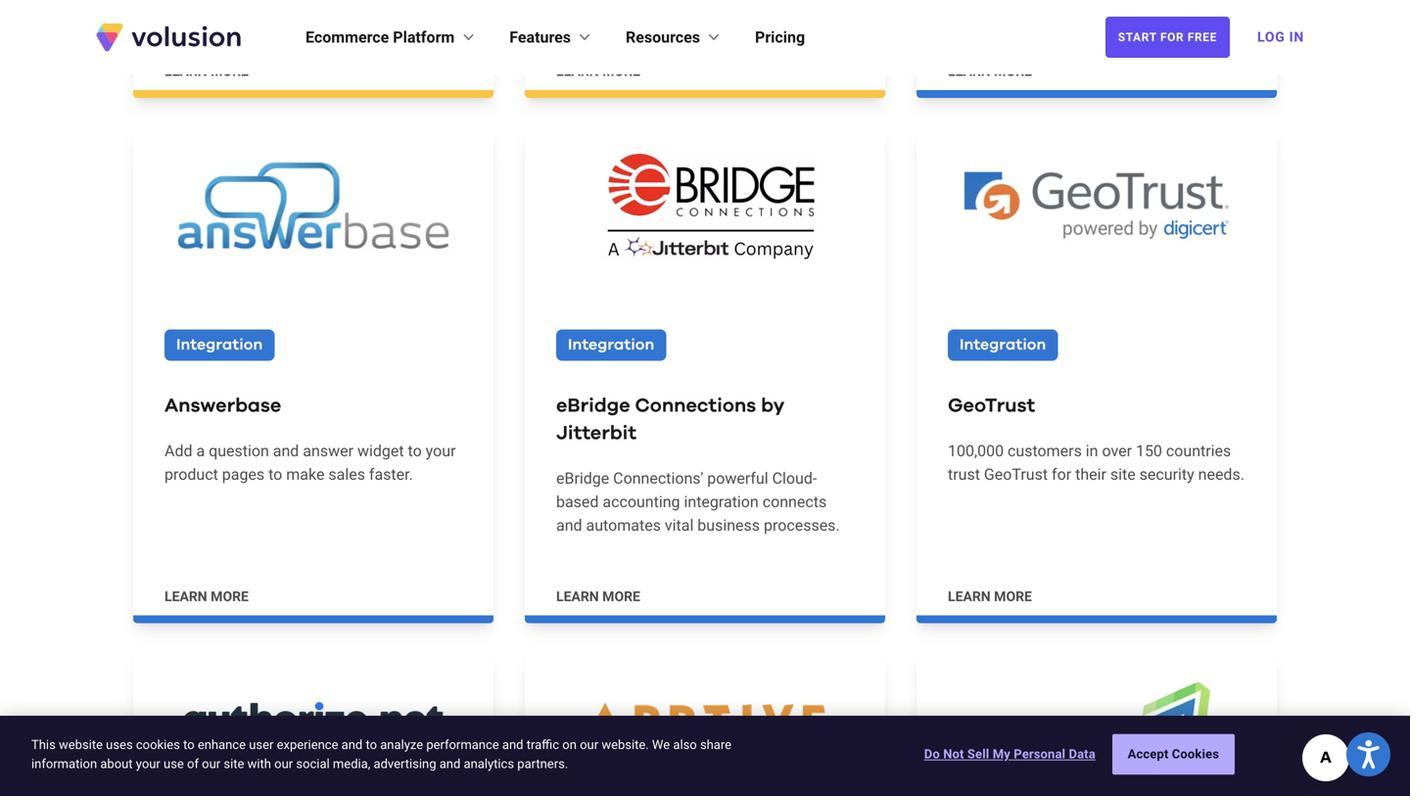 Task type: describe. For each thing, give the bounding box(es) containing it.
performance
[[426, 738, 499, 752]]

answerbase
[[165, 396, 281, 416]]

privacy alert dialog
[[0, 716, 1411, 796]]

100,000 customers in over 150 countries trust geotrust for their site security needs.
[[948, 442, 1245, 484]]

this
[[31, 738, 56, 752]]

product
[[165, 465, 218, 484]]

my
[[993, 747, 1011, 762]]

this website uses cookies to enhance user experience and to analyze performance and traffic on our website. we also share information about your use of our site with our social media, advertising and analytics partners.
[[31, 738, 732, 771]]

make
[[286, 465, 325, 484]]

accept cookies
[[1128, 747, 1220, 762]]

integration for geotrust
[[960, 338, 1047, 353]]

1 learn more link from the left
[[133, 0, 494, 98]]

to left make
[[269, 465, 282, 484]]

and left the traffic
[[502, 738, 524, 752]]

processes.
[[764, 516, 840, 535]]

for
[[1052, 465, 1072, 484]]

a
[[196, 442, 205, 461]]

pages
[[222, 465, 265, 484]]

with
[[247, 757, 271, 771]]

use
[[164, 757, 184, 771]]

for
[[1161, 30, 1185, 44]]

analyze
[[380, 738, 423, 752]]

based
[[556, 493, 599, 511]]

pricing
[[755, 28, 805, 47]]

security
[[1140, 465, 1195, 484]]

on
[[563, 738, 577, 752]]

and inside ebridge connections' powerful cloud- based accounting integration connects and automates vital business processes.
[[556, 516, 582, 535]]

3 learn more link from the left
[[917, 0, 1277, 98]]

data
[[1069, 747, 1096, 762]]

of
[[187, 757, 199, 771]]

100,000
[[948, 442, 1004, 461]]

site inside this website uses cookies to enhance user experience and to analyze performance and traffic on our website. we also share information about your use of our site with our social media, advertising and analytics partners.
[[224, 757, 244, 771]]

user
[[249, 738, 274, 752]]

website
[[59, 738, 103, 752]]

trust
[[948, 465, 981, 484]]

vital
[[665, 516, 694, 535]]

ebridge connections by jitterbit
[[556, 396, 785, 443]]

echannelhub image
[[917, 655, 1277, 796]]

cookies
[[1172, 747, 1220, 762]]

connections'
[[613, 469, 704, 488]]

enhance
[[198, 738, 246, 752]]

also
[[673, 738, 697, 752]]

partners.
[[518, 757, 568, 771]]

sales
[[329, 465, 365, 484]]

accept
[[1128, 747, 1169, 762]]

advertising
[[374, 757, 436, 771]]

do
[[925, 747, 940, 762]]

integration
[[684, 493, 759, 511]]

over
[[1103, 442, 1132, 461]]

free
[[1188, 30, 1218, 44]]

analytics
[[464, 757, 514, 771]]

log in
[[1258, 29, 1305, 45]]

to up faster.
[[408, 442, 422, 461]]

connections
[[635, 396, 756, 416]]

question
[[209, 442, 269, 461]]

information
[[31, 757, 97, 771]]

to up of
[[183, 738, 195, 752]]

geotrust inside 100,000 customers in over 150 countries trust geotrust for their site security needs.
[[984, 465, 1048, 484]]

ebridge for ebridge connections by jitterbit
[[556, 396, 631, 416]]

faster.
[[369, 465, 413, 484]]

do not sell my personal data button
[[925, 735, 1096, 774]]

accounting
[[603, 493, 680, 511]]

ecommerce platform button
[[306, 25, 478, 49]]

and inside add a question and answer widget to your product pages to make sales faster.
[[273, 442, 299, 461]]

ebridge for ebridge connections' powerful cloud- based accounting integration connects and automates vital business processes.
[[556, 469, 610, 488]]

2 horizontal spatial our
[[580, 738, 599, 752]]

in
[[1290, 29, 1305, 45]]

not
[[944, 747, 964, 762]]

integration for ebridge connections by jitterbit
[[568, 338, 655, 353]]

0 horizontal spatial our
[[202, 757, 221, 771]]

start for free
[[1118, 30, 1218, 44]]

personal
[[1014, 747, 1066, 762]]

we
[[652, 738, 670, 752]]

business
[[698, 516, 760, 535]]

pricing link
[[755, 25, 805, 49]]



Task type: locate. For each thing, give the bounding box(es) containing it.
1 horizontal spatial integration
[[568, 338, 655, 353]]

150
[[1136, 442, 1163, 461]]

our right on
[[580, 738, 599, 752]]

your down the cookies
[[136, 757, 160, 771]]

0 vertical spatial site
[[1111, 465, 1136, 484]]

log
[[1258, 29, 1286, 45]]

ebridge inside ebridge connections by jitterbit
[[556, 396, 631, 416]]

1 vertical spatial geotrust
[[984, 465, 1048, 484]]

needs.
[[1199, 465, 1245, 484]]

1 horizontal spatial learn more link
[[525, 0, 886, 98]]

our right of
[[202, 757, 221, 771]]

uses
[[106, 738, 133, 752]]

0 horizontal spatial site
[[224, 757, 244, 771]]

add
[[165, 442, 192, 461]]

and up media,
[[342, 738, 363, 752]]

in
[[1086, 442, 1099, 461]]

ebridge connections' powerful cloud- based accounting integration connects and automates vital business processes.
[[556, 469, 840, 535]]

experience
[[277, 738, 338, 752]]

open accessibe: accessibility options, statement and help image
[[1358, 740, 1380, 769]]

sell
[[968, 747, 990, 762]]

1 horizontal spatial your
[[426, 442, 456, 461]]

geotrust image
[[917, 129, 1277, 283]]

platform
[[393, 28, 455, 47]]

social
[[296, 757, 330, 771]]

1 ebridge from the top
[[556, 396, 631, 416]]

answer
[[303, 442, 354, 461]]

media,
[[333, 757, 371, 771]]

features
[[510, 28, 571, 47]]

add a question and answer widget to your product pages to make sales faster.
[[165, 442, 456, 484]]

customers
[[1008, 442, 1082, 461]]

0 vertical spatial ebridge
[[556, 396, 631, 416]]

ebridge up based
[[556, 469, 610, 488]]

automates
[[586, 516, 661, 535]]

ebridge up jitterbit
[[556, 396, 631, 416]]

cookies
[[136, 738, 180, 752]]

to
[[408, 442, 422, 461], [269, 465, 282, 484], [183, 738, 195, 752], [366, 738, 377, 752]]

0 horizontal spatial integration
[[176, 338, 263, 353]]

answerbase image
[[133, 129, 494, 283]]

learn
[[165, 63, 207, 79], [556, 63, 599, 79], [948, 63, 991, 79], [165, 589, 207, 605], [556, 589, 599, 605], [948, 589, 991, 605]]

and up make
[[273, 442, 299, 461]]

share
[[700, 738, 732, 752]]

website.
[[602, 738, 649, 752]]

site
[[1111, 465, 1136, 484], [224, 757, 244, 771]]

learn more
[[165, 63, 249, 79], [556, 63, 641, 79], [948, 63, 1032, 79], [165, 589, 249, 605], [556, 589, 641, 605], [948, 589, 1032, 605]]

ebridge inside ebridge connections' powerful cloud- based accounting integration connects and automates vital business processes.
[[556, 469, 610, 488]]

your inside add a question and answer widget to your product pages to make sales faster.
[[426, 442, 456, 461]]

start
[[1118, 30, 1157, 44]]

2 horizontal spatial integration
[[960, 338, 1047, 353]]

resources
[[626, 28, 700, 47]]

and down based
[[556, 516, 582, 535]]

0 horizontal spatial learn more link
[[133, 0, 494, 98]]

your
[[426, 442, 456, 461], [136, 757, 160, 771]]

connects
[[763, 493, 827, 511]]

traffic
[[527, 738, 559, 752]]

3 integration from the left
[[960, 338, 1047, 353]]

1 integration from the left
[[176, 338, 263, 353]]

about
[[100, 757, 133, 771]]

integration
[[176, 338, 263, 353], [568, 338, 655, 353], [960, 338, 1047, 353]]

powerful
[[708, 469, 769, 488]]

and
[[273, 442, 299, 461], [556, 516, 582, 535], [342, 738, 363, 752], [502, 738, 524, 752], [440, 757, 461, 771]]

your right widget
[[426, 442, 456, 461]]

ebridge connections by jitterbit image
[[525, 129, 886, 283]]

countries
[[1167, 442, 1232, 461]]

ecommerce platform
[[306, 28, 455, 47]]

geotrust down customers at the bottom of the page
[[984, 465, 1048, 484]]

our
[[580, 738, 599, 752], [202, 757, 221, 771], [274, 757, 293, 771]]

ecommerce
[[306, 28, 389, 47]]

features button
[[510, 25, 595, 49]]

learn more link
[[133, 0, 494, 98], [525, 0, 886, 98], [917, 0, 1277, 98]]

their
[[1076, 465, 1107, 484]]

our right with at the bottom of the page
[[274, 757, 293, 771]]

geotrust up the 100,000
[[948, 396, 1036, 416]]

1 vertical spatial your
[[136, 757, 160, 771]]

authorize.net image
[[133, 655, 494, 796]]

by
[[761, 396, 785, 416]]

widget
[[358, 442, 404, 461]]

geotrust
[[948, 396, 1036, 416], [984, 465, 1048, 484]]

log in link
[[1246, 16, 1317, 59]]

site inside 100,000 customers in over 150 countries trust geotrust for their site security needs.
[[1111, 465, 1136, 484]]

ebridge
[[556, 396, 631, 416], [556, 469, 610, 488]]

1 vertical spatial ebridge
[[556, 469, 610, 488]]

apptive by unbound commerce image
[[525, 655, 886, 796]]

2 integration from the left
[[568, 338, 655, 353]]

1 horizontal spatial site
[[1111, 465, 1136, 484]]

more
[[211, 63, 249, 79], [603, 63, 641, 79], [994, 63, 1032, 79], [211, 589, 249, 605], [603, 589, 641, 605], [994, 589, 1032, 605]]

do not sell my personal data
[[925, 747, 1096, 762]]

cloud-
[[773, 469, 817, 488]]

2 learn more link from the left
[[525, 0, 886, 98]]

2 ebridge from the top
[[556, 469, 610, 488]]

jitterbit
[[556, 424, 637, 443]]

to up media,
[[366, 738, 377, 752]]

integration for answerbase
[[176, 338, 263, 353]]

2 horizontal spatial learn more link
[[917, 0, 1277, 98]]

site down over
[[1111, 465, 1136, 484]]

and down performance
[[440, 757, 461, 771]]

accept cookies button
[[1113, 734, 1235, 775]]

0 vertical spatial geotrust
[[948, 396, 1036, 416]]

1 vertical spatial site
[[224, 757, 244, 771]]

site down enhance
[[224, 757, 244, 771]]

your inside this website uses cookies to enhance user experience and to analyze performance and traffic on our website. we also share information about your use of our site with our social media, advertising and analytics partners.
[[136, 757, 160, 771]]

0 vertical spatial your
[[426, 442, 456, 461]]

1 horizontal spatial our
[[274, 757, 293, 771]]

0 horizontal spatial your
[[136, 757, 160, 771]]

resources button
[[626, 25, 724, 49]]

start for free link
[[1106, 17, 1230, 58]]



Task type: vqa. For each thing, say whether or not it's contained in the screenshot.
Platform
yes



